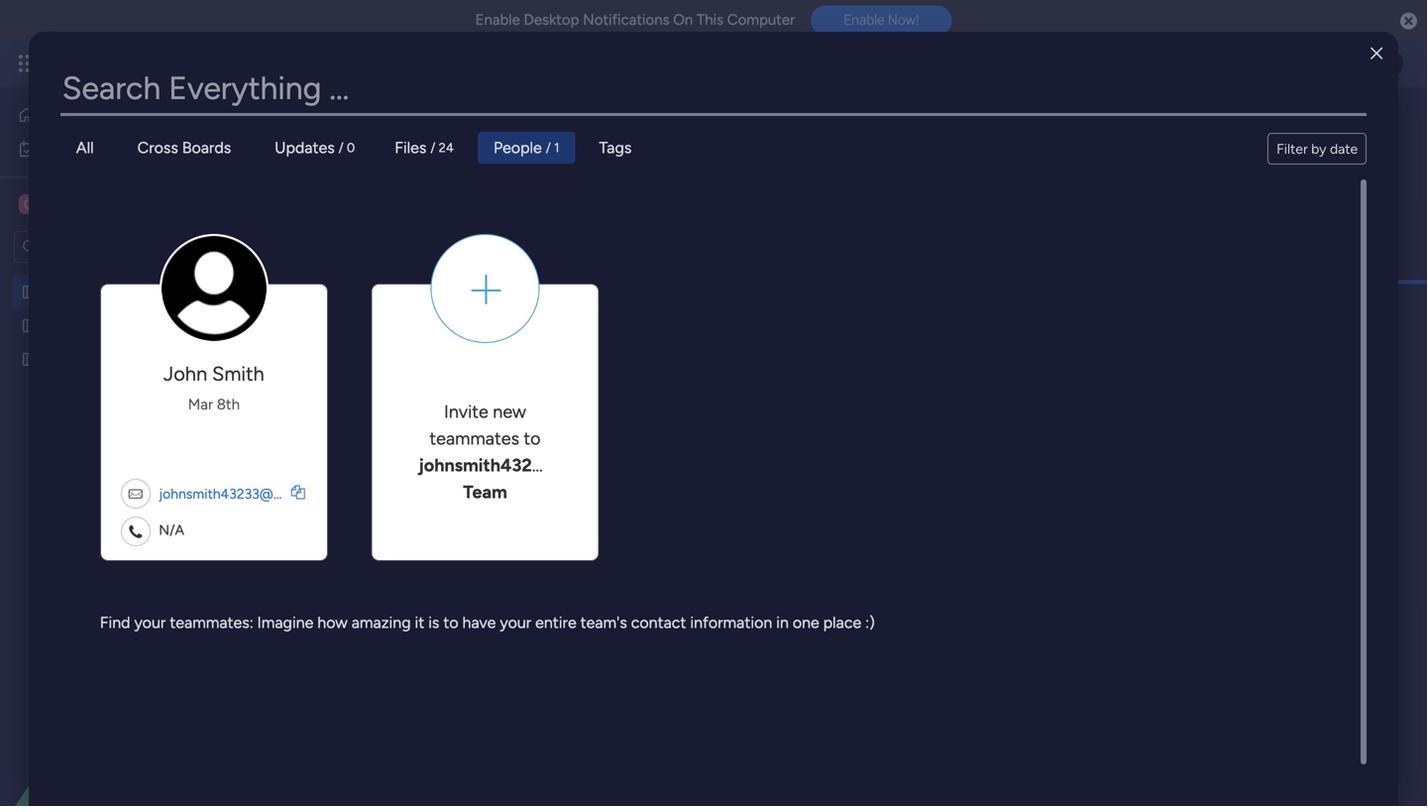 Task type: vqa. For each thing, say whether or not it's contained in the screenshot.
Person
no



Task type: locate. For each thing, give the bounding box(es) containing it.
- left the 3
[[645, 391, 649, 405]]

/ inside button
[[1335, 117, 1340, 133]]

2 your from the left
[[500, 613, 532, 632]]

management up boards
[[200, 52, 308, 74]]

0 horizontal spatial to
[[444, 613, 459, 632]]

0 vertical spatial to
[[524, 428, 541, 449]]

public board image
[[21, 316, 40, 335], [21, 350, 40, 369]]

c button
[[14, 187, 193, 221]]

0 horizontal spatial enable
[[476, 11, 520, 29]]

1 vertical spatial (dam)
[[211, 284, 251, 300]]

1 horizontal spatial 1
[[1344, 117, 1350, 133]]

1 vertical spatial digital asset management (dam)
[[47, 284, 251, 300]]

entire
[[536, 613, 577, 632]]

0 vertical spatial (dam)
[[726, 103, 827, 147]]

1 horizontal spatial work
[[160, 52, 196, 74]]

enable inside button
[[844, 12, 885, 28]]

0 horizontal spatial invite
[[444, 401, 489, 422]]

(dam) up https://youtu.be/9x6_kyyrn_e
[[726, 103, 827, 147]]

invite up teammates
[[444, 401, 489, 422]]

enable left the desktop
[[476, 11, 520, 29]]

1 vertical spatial more dots image
[[1358, 746, 1371, 760]]

0 horizontal spatial -
[[395, 391, 399, 405]]

johnsmith43233@gmail.com
[[159, 485, 337, 502]]

to right v2 v sign image
[[524, 428, 541, 449]]

more
[[341, 150, 373, 167]]

now!
[[888, 12, 920, 28]]

john smith image
[[1372, 48, 1404, 79]]

of
[[498, 150, 511, 167]]

smith
[[212, 362, 264, 386]]

my work link
[[12, 133, 241, 165]]

1 horizontal spatial asset
[[408, 103, 493, 147]]

1 vertical spatial management
[[500, 103, 718, 147]]

filter
[[1277, 140, 1309, 157]]

0 horizontal spatial asset
[[89, 284, 122, 300]]

enable left now!
[[844, 12, 885, 28]]

website homepage redesign
[[47, 351, 224, 368]]

1 enable from the left
[[476, 11, 520, 29]]

to
[[524, 428, 541, 449], [444, 613, 459, 632]]

1 for invite
[[1344, 117, 1350, 133]]

0 horizontal spatial (dam)
[[211, 284, 251, 300]]

1 horizontal spatial invite
[[1297, 117, 1332, 133]]

1 inside button
[[1344, 117, 1350, 133]]

about
[[377, 150, 413, 167]]

1 horizontal spatial -
[[645, 391, 649, 405]]

home
[[44, 107, 82, 123]]

0 horizontal spatial your
[[134, 613, 166, 632]]

people / 1
[[494, 138, 560, 157]]

1
[[1344, 117, 1350, 133], [554, 140, 560, 155]]

1 public board image from the top
[[21, 316, 40, 335]]

0 vertical spatial public board image
[[21, 316, 40, 335]]

john smith mar 8th
[[164, 362, 264, 413]]

invite inside button
[[1297, 117, 1332, 133]]

public board image down public board image
[[21, 316, 40, 335]]

None field
[[60, 63, 1368, 113]]

it
[[415, 613, 425, 632]]

1 - from the left
[[395, 391, 399, 405]]

1 vertical spatial asset
[[89, 284, 122, 300]]

asset
[[408, 103, 493, 147], [89, 284, 122, 300]]

1 horizontal spatial your
[[500, 613, 532, 632]]

public board image left website
[[21, 350, 40, 369]]

1 horizontal spatial digital
[[301, 103, 400, 147]]

your
[[134, 613, 166, 632], [500, 613, 532, 632]]

0 horizontal spatial 1
[[554, 140, 560, 155]]

1 horizontal spatial to
[[524, 428, 541, 449]]

tags link
[[583, 132, 652, 164]]

your right have
[[500, 613, 532, 632]]

1 horizontal spatial enable
[[844, 12, 885, 28]]

management up requests
[[126, 284, 208, 300]]

dapulse close image
[[1401, 11, 1418, 32]]

management inside list box
[[126, 284, 208, 300]]

close image
[[1372, 46, 1383, 61]]

information
[[691, 613, 773, 632]]

/ left 0
[[339, 140, 344, 155]]

website
[[47, 351, 98, 368]]

teammates
[[430, 428, 520, 449]]

1 for people
[[554, 140, 560, 155]]

workspace image
[[19, 193, 39, 215]]

0 horizontal spatial work
[[68, 140, 98, 157]]

filter by date
[[1277, 140, 1359, 157]]

my
[[46, 140, 65, 157]]

cross boards link
[[122, 132, 251, 164]]

invite
[[1297, 117, 1332, 133], [444, 401, 489, 422]]

management up here:
[[500, 103, 718, 147]]

/ inside files / 24
[[431, 140, 436, 155]]

digital asset management (dam) up requests
[[47, 284, 251, 300]]

1 vertical spatial invite
[[444, 401, 489, 422]]

work right monday
[[160, 52, 196, 74]]

list box
[[0, 271, 253, 644]]

0 horizontal spatial digital asset management (dam)
[[47, 284, 251, 300]]

public board image
[[21, 283, 40, 301]]

invite up 'filter by date'
[[1297, 117, 1332, 133]]

my work
[[46, 140, 98, 157]]

add widget
[[460, 238, 532, 255]]

(dam)
[[726, 103, 827, 147], [211, 284, 251, 300]]

public board image for website homepage redesign
[[21, 350, 40, 369]]

john
[[164, 362, 207, 386]]

this
[[697, 11, 724, 29]]

/ left 24
[[431, 140, 436, 155]]

help button
[[1327, 750, 1396, 782]]

invite inside invite new teammates to johnsmith43233's team
[[444, 401, 489, 422]]

johnsmith43233's
[[419, 455, 565, 476]]

add widget button
[[423, 231, 541, 263]]

work right my
[[68, 140, 98, 157]]

digital up more
[[301, 103, 400, 147]]

1 vertical spatial 1
[[554, 140, 560, 155]]

how
[[318, 613, 348, 632]]

1 vertical spatial public board image
[[21, 350, 40, 369]]

Workload field
[[324, 312, 421, 338]]

/ up the date
[[1335, 117, 1340, 133]]

0 vertical spatial asset
[[408, 103, 493, 147]]

asset up "package"
[[408, 103, 493, 147]]

1 your from the left
[[134, 613, 166, 632]]

24
[[439, 140, 454, 155]]

0 vertical spatial work
[[160, 52, 196, 74]]

0 vertical spatial invite
[[1297, 117, 1332, 133]]

here:
[[580, 150, 611, 167]]

activity
[[1166, 117, 1215, 133]]

updates / 0
[[275, 138, 355, 157]]

digital asset management (dam)
[[301, 103, 827, 147], [47, 284, 251, 300]]

imagine
[[257, 613, 314, 632]]

enable desktop notifications on this computer
[[476, 11, 795, 29]]

place
[[824, 613, 862, 632]]

Search Everything ... field
[[60, 63, 1368, 113]]

requests
[[102, 317, 156, 334]]

(dam) up redesign
[[211, 284, 251, 300]]

0 vertical spatial more dots image
[[1359, 318, 1372, 332]]

digital asset management (dam) up learn more about this package of templates here: https://youtu.be/9x6_kyyrn_e
[[301, 103, 827, 147]]

find
[[100, 613, 130, 632]]

/
[[1335, 117, 1340, 133], [339, 140, 344, 155], [431, 140, 436, 155], [546, 140, 551, 155]]

- right 12 at the left of the page
[[395, 391, 399, 405]]

Digital asset management (DAM) field
[[296, 103, 832, 147]]

one
[[793, 613, 820, 632]]

people
[[494, 138, 542, 157]]

1 inside people / 1
[[554, 140, 560, 155]]

2 vertical spatial management
[[126, 284, 208, 300]]

invite for new
[[444, 401, 489, 422]]

this
[[416, 150, 439, 167]]

team
[[463, 481, 507, 503]]

0 vertical spatial digital
[[301, 103, 400, 147]]

enable for enable now!
[[844, 12, 885, 28]]

feb
[[609, 391, 627, 405]]

more dots image
[[1359, 318, 1372, 332], [1358, 746, 1371, 760]]

0 vertical spatial 1
[[1344, 117, 1350, 133]]

monday
[[88, 52, 156, 74]]

2 public board image from the top
[[21, 350, 40, 369]]

digital up creative
[[47, 284, 86, 300]]

option
[[0, 274, 253, 278]]

is
[[429, 613, 440, 632]]

work
[[160, 52, 196, 74], [68, 140, 98, 157]]

2 enable from the left
[[844, 12, 885, 28]]

enable
[[476, 11, 520, 29], [844, 12, 885, 28]]

asset up "creative requests"
[[89, 284, 122, 300]]

v2 collapse down image
[[311, 366, 329, 379]]

to right is
[[444, 613, 459, 632]]

/ for people
[[546, 140, 551, 155]]

/ inside updates / 0
[[339, 140, 344, 155]]

management
[[200, 52, 308, 74], [500, 103, 718, 147], [126, 284, 208, 300]]

1 vertical spatial work
[[68, 140, 98, 157]]

team's
[[581, 613, 627, 632]]

/ inside people / 1
[[546, 140, 551, 155]]

work inside option
[[68, 140, 98, 157]]

your right find
[[134, 613, 166, 632]]

work for monday
[[160, 52, 196, 74]]

w9   feb 26 - 3
[[590, 391, 658, 405]]

0 horizontal spatial digital
[[47, 284, 86, 300]]

/ right people
[[546, 140, 551, 155]]

0 vertical spatial digital asset management (dam)
[[301, 103, 827, 147]]

workload
[[329, 312, 416, 337]]

1 vertical spatial digital
[[47, 284, 86, 300]]



Task type: describe. For each thing, give the bounding box(es) containing it.
on
[[674, 11, 693, 29]]

enable now! button
[[811, 5, 952, 35]]

12
[[381, 391, 392, 405]]

invite / 1 button
[[1260, 109, 1358, 141]]

activity button
[[1158, 109, 1252, 141]]

help
[[1344, 756, 1379, 776]]

1 vertical spatial to
[[444, 613, 459, 632]]

desktop
[[524, 11, 580, 29]]

files o image
[[291, 485, 305, 499]]

c
[[24, 196, 34, 213]]

tags
[[599, 138, 632, 157]]

work for my
[[68, 140, 98, 157]]

invite / 1
[[1297, 117, 1350, 133]]

0 vertical spatial management
[[200, 52, 308, 74]]

w7   12 - 18
[[362, 391, 413, 405]]

n/a
[[155, 522, 184, 538]]

teammates:
[[170, 613, 254, 632]]

homepage
[[101, 351, 167, 368]]

mar
[[188, 396, 213, 413]]

dapulse phone image
[[121, 517, 151, 546]]

select product image
[[18, 54, 38, 73]]

2 - from the left
[[645, 391, 649, 405]]

unassigned
[[377, 445, 450, 462]]

/ for invite
[[1335, 117, 1340, 133]]

creative
[[47, 317, 99, 334]]

learn more about this package of templates here: https://youtu.be/9x6_kyyrn_e
[[303, 150, 805, 167]]

cross
[[137, 138, 178, 157]]

notifications
[[583, 11, 670, 29]]

v2 collapse up image
[[311, 380, 329, 393]]

boards
[[182, 138, 231, 157]]

invite for /
[[1297, 117, 1332, 133]]

files / 24
[[395, 138, 454, 157]]

enable for enable desktop notifications on this computer
[[476, 11, 520, 29]]

home link
[[12, 99, 241, 131]]

package
[[442, 150, 495, 167]]

lottie animation image
[[0, 606, 253, 806]]

all
[[76, 138, 94, 157]]

lottie animation element
[[0, 606, 253, 806]]

enable now!
[[844, 12, 920, 28]]

have
[[463, 613, 496, 632]]

learn
[[303, 150, 338, 167]]

(dam) inside list box
[[211, 284, 251, 300]]

dapulse email image
[[121, 479, 151, 509]]

updates
[[275, 138, 335, 157]]

redesign
[[171, 351, 224, 368]]

1 horizontal spatial digital asset management (dam)
[[301, 103, 827, 147]]

0
[[347, 140, 355, 155]]

date
[[1331, 140, 1359, 157]]

to inside invite new teammates to johnsmith43233's team
[[524, 428, 541, 449]]

:)
[[866, 613, 875, 632]]

3
[[652, 391, 658, 405]]

johnsmith43233@gmail.com link
[[159, 483, 337, 504]]

contact
[[631, 613, 687, 632]]

monday work management
[[88, 52, 308, 74]]

list box containing digital asset management (dam)
[[0, 271, 253, 644]]

https://youtu.be/9x6_kyyrn_e
[[615, 150, 805, 167]]

home option
[[12, 99, 241, 131]]

digital inside list box
[[47, 284, 86, 300]]

show board description image
[[841, 115, 865, 135]]

w7
[[362, 391, 379, 405]]

add to favorites image
[[875, 115, 894, 134]]

my work option
[[12, 133, 241, 165]]

v2 v sign image
[[497, 448, 513, 472]]

cross boards
[[137, 138, 231, 157]]

8th
[[217, 396, 240, 413]]

find your teammates: imagine how amazing it is to have your entire team's contact information in one place :)
[[100, 613, 875, 632]]

february
[[341, 357, 398, 374]]

18
[[402, 391, 413, 405]]

creative requests
[[47, 317, 156, 334]]

1 horizontal spatial (dam)
[[726, 103, 827, 147]]

files
[[395, 138, 427, 157]]

by
[[1312, 140, 1327, 157]]

add
[[460, 238, 486, 255]]

new
[[493, 401, 527, 422]]

learn more about this package of templates here: https://youtu.be/9x6_kyyrn_e button
[[300, 147, 877, 171]]

w9
[[590, 391, 606, 405]]

computer
[[728, 11, 795, 29]]

/ for updates
[[339, 140, 344, 155]]

templates
[[515, 150, 577, 167]]

filter by date button
[[1268, 133, 1368, 165]]

26
[[630, 391, 642, 405]]

/ for files
[[431, 140, 436, 155]]

invite new teammates to johnsmith43233's team
[[419, 401, 565, 503]]

public board image for creative requests
[[21, 316, 40, 335]]

in
[[777, 613, 789, 632]]

widget
[[489, 238, 532, 255]]

all link
[[60, 132, 114, 164]]



